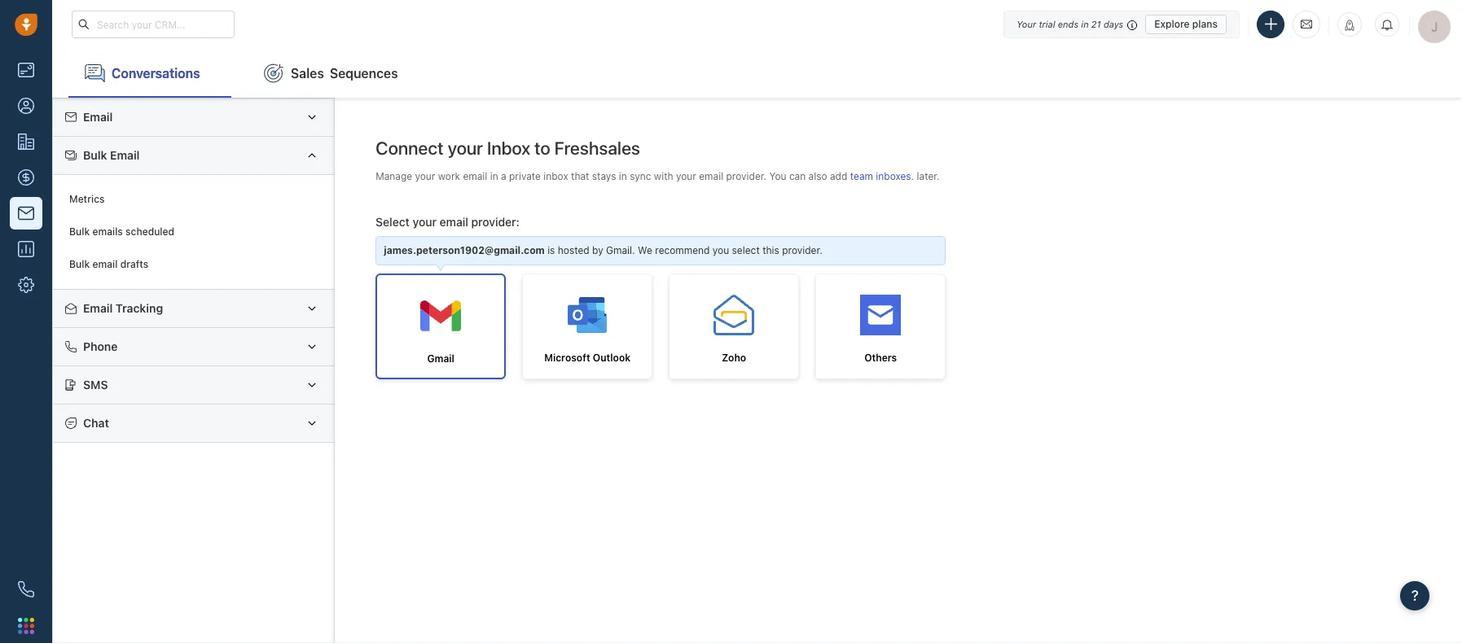 Task type: locate. For each thing, give the bounding box(es) containing it.
that
[[571, 170, 590, 182]]

later.
[[917, 170, 940, 182]]

a
[[501, 170, 507, 182]]

scheduled
[[126, 226, 174, 238]]

connect your inbox to freshsales
[[376, 138, 640, 159]]

2 vertical spatial bulk
[[69, 259, 90, 271]]

inbox
[[544, 170, 569, 182]]

emails
[[92, 226, 123, 238]]

your
[[1017, 18, 1037, 29]]

1 vertical spatial email
[[110, 148, 140, 162]]

stays
[[592, 170, 616, 182]]

your right select
[[413, 215, 437, 229]]

manage
[[376, 170, 412, 182]]

team
[[851, 170, 874, 182]]

connect
[[376, 138, 444, 159]]

your for to
[[448, 138, 483, 159]]

ends
[[1058, 18, 1079, 29]]

bulk for bulk email drafts
[[69, 259, 90, 271]]

bulk left emails at the top left
[[69, 226, 90, 238]]

1 vertical spatial bulk
[[69, 226, 90, 238]]

email left 'drafts'
[[92, 259, 118, 271]]

1 horizontal spatial provider.
[[782, 245, 823, 257]]

is
[[548, 245, 555, 257]]

conversations
[[112, 66, 200, 80]]

provider. right this
[[782, 245, 823, 257]]

in
[[1082, 18, 1089, 29], [490, 170, 498, 182], [619, 170, 627, 182]]

tracking
[[116, 301, 163, 315]]

select
[[732, 245, 760, 257]]

bulk emails scheduled link
[[61, 216, 326, 249]]

sms
[[83, 378, 108, 392]]

metrics link
[[61, 183, 326, 216]]

bulk
[[83, 148, 107, 162], [69, 226, 90, 238], [69, 259, 90, 271]]

0 vertical spatial email
[[83, 110, 113, 124]]

bulk for bulk email
[[83, 148, 107, 162]]

provider.
[[726, 170, 767, 182], [782, 245, 823, 257]]

provider. left you
[[726, 170, 767, 182]]

bulk emails scheduled
[[69, 226, 174, 238]]

inbox
[[487, 138, 531, 159]]

outlook
[[593, 352, 631, 365]]

tab list
[[52, 49, 1463, 98]]

0 vertical spatial bulk
[[83, 148, 107, 162]]

explore plans
[[1155, 18, 1218, 30]]

1 vertical spatial provider.
[[782, 245, 823, 257]]

email
[[83, 110, 113, 124], [110, 148, 140, 162], [83, 301, 113, 315]]

in left a
[[490, 170, 498, 182]]

email image
[[1301, 17, 1313, 31]]

explore
[[1155, 18, 1190, 30]]

chat
[[83, 416, 109, 430]]

email right with
[[699, 170, 724, 182]]

this
[[763, 245, 780, 257]]

in left 21
[[1082, 18, 1089, 29]]

you
[[713, 245, 729, 257]]

bulk down bulk emails scheduled
[[69, 259, 90, 271]]

email
[[463, 170, 488, 182], [699, 170, 724, 182], [440, 215, 468, 229], [92, 259, 118, 271]]

email up phone
[[83, 301, 113, 315]]

gmail link
[[376, 274, 506, 380]]

zoho link
[[669, 274, 800, 380]]

freshsales
[[555, 138, 640, 159]]

email right work
[[463, 170, 488, 182]]

freshworks switcher image
[[18, 618, 34, 635]]

trial
[[1039, 18, 1056, 29]]

email up bulk emails scheduled
[[110, 148, 140, 162]]

bulk email drafts
[[69, 259, 148, 271]]

2 vertical spatial email
[[83, 301, 113, 315]]

tab list containing conversations
[[52, 49, 1463, 98]]

select
[[376, 215, 410, 229]]

add
[[830, 170, 848, 182]]

your left work
[[415, 170, 435, 182]]

microsoft outlook
[[544, 352, 631, 365]]

your up work
[[448, 138, 483, 159]]

bulk email
[[83, 148, 140, 162]]

email up bulk email
[[83, 110, 113, 124]]

conversations link
[[68, 49, 231, 98]]

you
[[770, 170, 787, 182]]

your
[[448, 138, 483, 159], [415, 170, 435, 182], [676, 170, 697, 182], [413, 215, 437, 229]]

bulk up metrics at the left top
[[83, 148, 107, 162]]

sales sequences
[[291, 66, 398, 80]]

0 horizontal spatial provider.
[[726, 170, 767, 182]]

we
[[638, 245, 653, 257]]

in left sync on the left of page
[[619, 170, 627, 182]]



Task type: describe. For each thing, give the bounding box(es) containing it.
others link
[[816, 274, 946, 380]]

sequences
[[330, 66, 398, 80]]

Search your CRM... text field
[[72, 11, 235, 38]]

james.peterson1902@gmail.com is hosted by gmail. we recommend you select this provider.
[[384, 245, 823, 257]]

hosted
[[558, 245, 590, 257]]

zoho
[[722, 352, 747, 365]]

1 horizontal spatial in
[[619, 170, 627, 182]]

sales sequences link
[[248, 49, 414, 98]]

your right with
[[676, 170, 697, 182]]

provider:
[[471, 215, 520, 229]]

to
[[535, 138, 551, 159]]

0 vertical spatial provider.
[[726, 170, 767, 182]]

2 horizontal spatial in
[[1082, 18, 1089, 29]]

bulk email drafts link
[[61, 249, 326, 281]]

days
[[1104, 18, 1124, 29]]

private
[[509, 170, 541, 182]]

sync
[[630, 170, 651, 182]]

work
[[438, 170, 460, 182]]

can
[[790, 170, 806, 182]]

james.peterson1902@gmail.com
[[384, 245, 545, 257]]

microsoft
[[544, 352, 590, 365]]

phone element
[[10, 574, 42, 606]]

explore plans link
[[1146, 14, 1227, 34]]

manage your work email in a private inbox that stays in sync with your email provider. you can also add team inboxes. later.
[[376, 170, 940, 182]]

by
[[592, 245, 604, 257]]

gmail.
[[606, 245, 635, 257]]

recommend
[[655, 245, 710, 257]]

email tracking
[[83, 301, 163, 315]]

microsoft outlook link
[[522, 274, 653, 380]]

phone image
[[18, 582, 34, 598]]

sales
[[291, 66, 324, 80]]

21
[[1092, 18, 1101, 29]]

your trial ends in 21 days
[[1017, 18, 1124, 29]]

bulk for bulk emails scheduled
[[69, 226, 90, 238]]

with
[[654, 170, 674, 182]]

email up james.peterson1902@gmail.com
[[440, 215, 468, 229]]

inboxes.
[[876, 170, 914, 182]]

others
[[865, 352, 897, 365]]

email for email tracking
[[83, 301, 113, 315]]

also
[[809, 170, 828, 182]]

your for provider:
[[413, 215, 437, 229]]

metrics
[[69, 193, 105, 206]]

team inboxes. link
[[851, 170, 917, 182]]

select your email provider:
[[376, 215, 520, 229]]

your for email
[[415, 170, 435, 182]]

phone
[[83, 340, 118, 354]]

email for email
[[83, 110, 113, 124]]

gmail
[[427, 353, 455, 365]]

0 horizontal spatial in
[[490, 170, 498, 182]]

plans
[[1193, 18, 1218, 30]]

drafts
[[120, 259, 148, 271]]



Task type: vqa. For each thing, say whether or not it's contained in the screenshot.
them
no



